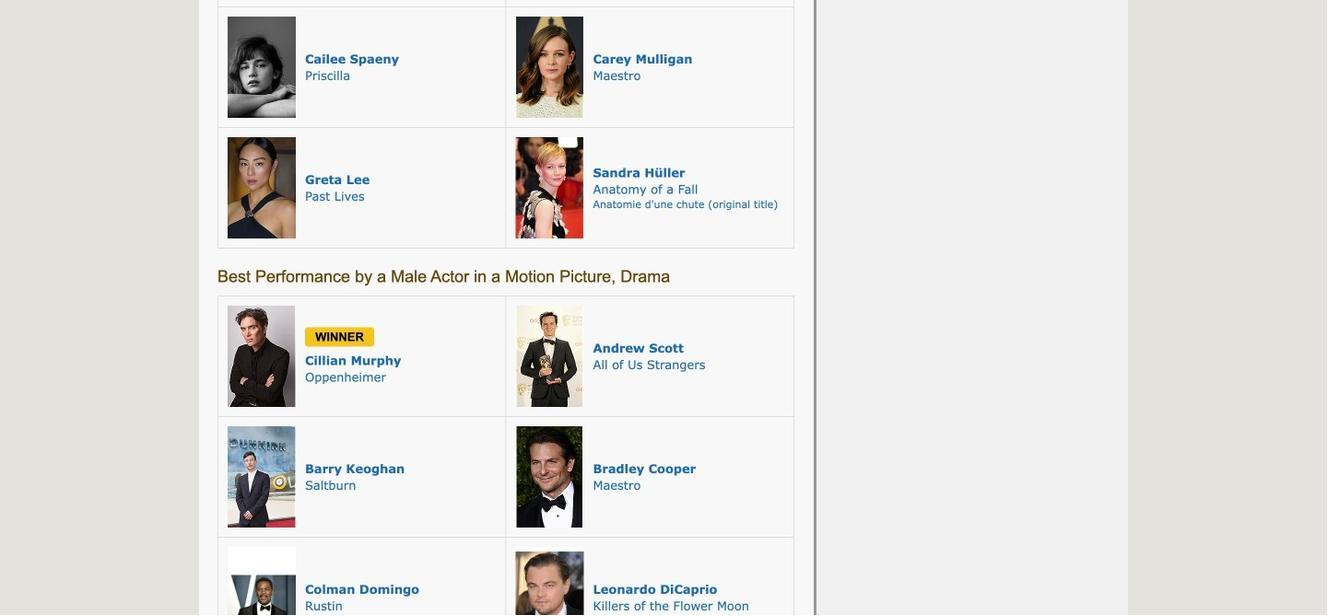Task type: locate. For each thing, give the bounding box(es) containing it.
carey mulligan image
[[516, 17, 584, 118]]

sandra hüller image
[[516, 137, 584, 239]]

leonardo dicaprio image
[[516, 547, 584, 616]]



Task type: vqa. For each thing, say whether or not it's contained in the screenshot.
group
no



Task type: describe. For each thing, give the bounding box(es) containing it.
andrew scott image
[[516, 306, 584, 407]]

cillian murphy image
[[228, 306, 296, 407]]

bradley cooper image
[[516, 427, 584, 528]]

colman domingo image
[[228, 547, 296, 616]]

barry keoghan image
[[228, 427, 296, 528]]

cailee spaeny image
[[228, 17, 296, 118]]

greta lee image
[[228, 137, 296, 239]]



